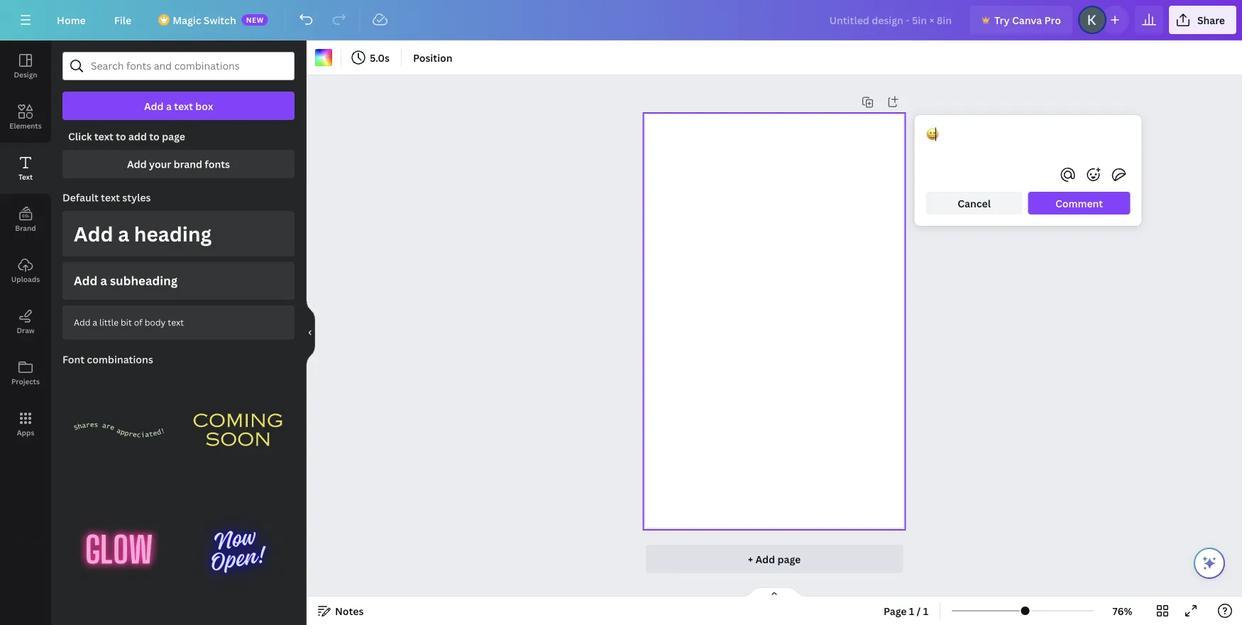 Task type: locate. For each thing, give the bounding box(es) containing it.
cancel
[[958, 196, 991, 210]]

add
[[144, 99, 164, 113], [127, 157, 147, 171], [74, 220, 113, 247], [74, 272, 98, 289], [74, 316, 91, 328], [756, 552, 776, 566]]

to left add
[[116, 130, 126, 143]]

text inside button
[[168, 316, 184, 328]]

page up the add your brand fonts
[[162, 130, 185, 143]]

brand
[[174, 157, 202, 171]]

file
[[114, 13, 132, 27]]

uploads button
[[0, 245, 51, 296]]

try
[[995, 13, 1010, 27]]

a down 'styles'
[[118, 220, 129, 247]]

1 left /
[[910, 604, 915, 618]]

1 vertical spatial page
[[778, 552, 801, 566]]

add your brand fonts button
[[63, 150, 295, 178]]

text right body
[[168, 316, 184, 328]]

little
[[99, 316, 119, 328]]

add left your
[[127, 157, 147, 171]]

brand
[[15, 223, 36, 233]]

0 horizontal spatial 1
[[910, 604, 915, 618]]

to right add
[[149, 130, 160, 143]]

file button
[[103, 6, 143, 34]]

add left subheading at the left top of page
[[74, 272, 98, 289]]

text left 'styles'
[[101, 191, 120, 204]]

add for add a subheading
[[74, 272, 98, 289]]

+
[[748, 552, 754, 566]]

heading
[[134, 220, 212, 247]]

draw
[[17, 325, 35, 335]]

add for add a text box
[[144, 99, 164, 113]]

5.0s button
[[347, 46, 396, 69]]

add for add a little bit of body text
[[74, 316, 91, 328]]

page
[[884, 604, 907, 618]]

side panel tab list
[[0, 40, 51, 450]]

uploads
[[11, 274, 40, 284]]

page up "show pages" image
[[778, 552, 801, 566]]

text
[[174, 99, 193, 113], [94, 130, 114, 143], [101, 191, 120, 204], [168, 316, 184, 328]]

add a text box button
[[63, 92, 295, 120]]

add a subheading
[[74, 272, 178, 289]]

1 right /
[[924, 604, 929, 618]]

Search fonts and combinations search field
[[91, 53, 266, 80]]

text left box
[[174, 99, 193, 113]]

add inside button
[[74, 316, 91, 328]]

switch
[[204, 13, 236, 27]]

of
[[134, 316, 143, 328]]

a left subheading at the left top of page
[[100, 272, 107, 289]]

page
[[162, 130, 185, 143], [778, 552, 801, 566]]

your
[[149, 157, 171, 171]]

add left little
[[74, 316, 91, 328]]

canva
[[1013, 13, 1043, 27]]

a left box
[[166, 99, 172, 113]]

page inside + add page button
[[778, 552, 801, 566]]

1 1 from the left
[[910, 604, 915, 618]]

1 horizontal spatial to
[[149, 130, 160, 143]]

a left little
[[93, 316, 97, 328]]

add
[[129, 130, 147, 143]]

combinations
[[87, 352, 153, 366]]

share button
[[1170, 6, 1237, 34]]

a
[[166, 99, 172, 113], [118, 220, 129, 247], [100, 272, 107, 289], [93, 316, 97, 328]]

0 horizontal spatial to
[[116, 130, 126, 143]]

1 horizontal spatial 1
[[924, 604, 929, 618]]

text
[[18, 172, 33, 181]]

😀
[[927, 127, 937, 141]]

1
[[910, 604, 915, 618], [924, 604, 929, 618]]

magic
[[173, 13, 201, 27]]

apps
[[17, 428, 34, 437]]

to
[[116, 130, 126, 143], [149, 130, 160, 143]]

2 1 from the left
[[924, 604, 929, 618]]

body
[[145, 316, 166, 328]]

add down default
[[74, 220, 113, 247]]

5.0s
[[370, 51, 390, 64]]

default text styles
[[63, 191, 151, 204]]

1 horizontal spatial page
[[778, 552, 801, 566]]

a inside button
[[93, 316, 97, 328]]

add up add
[[144, 99, 164, 113]]

/
[[917, 604, 921, 618]]

main menu bar
[[0, 0, 1243, 40]]

add a heading
[[74, 220, 212, 247]]

comment
[[1056, 196, 1104, 210]]

0 vertical spatial page
[[162, 130, 185, 143]]

add a text box
[[144, 99, 213, 113]]



Task type: describe. For each thing, give the bounding box(es) containing it.
elements button
[[0, 92, 51, 143]]

comment button
[[1029, 192, 1131, 214]]

show pages image
[[741, 587, 809, 598]]

pro
[[1045, 13, 1062, 27]]

fonts
[[205, 157, 230, 171]]

76% button
[[1100, 599, 1146, 622]]

position button
[[408, 46, 459, 69]]

0 horizontal spatial page
[[162, 130, 185, 143]]

add a heading button
[[63, 211, 295, 256]]

box
[[196, 99, 213, 113]]

styles
[[122, 191, 151, 204]]

2 to from the left
[[149, 130, 160, 143]]

+ add page
[[748, 552, 801, 566]]

apps button
[[0, 398, 51, 450]]

try canva pro button
[[971, 6, 1073, 34]]

canva assistant image
[[1202, 555, 1219, 572]]

default
[[63, 191, 99, 204]]

page 1 / 1
[[884, 604, 929, 618]]

draw button
[[0, 296, 51, 347]]

design button
[[0, 40, 51, 92]]

position
[[413, 51, 453, 64]]

notes
[[335, 604, 364, 618]]

hide image
[[306, 299, 315, 367]]

projects button
[[0, 347, 51, 398]]

Comment draft. Add a comment or @mention. text field
[[927, 126, 1131, 158]]

home link
[[45, 6, 97, 34]]

add your brand fonts
[[127, 157, 230, 171]]

a for little
[[93, 316, 97, 328]]

bit
[[121, 316, 132, 328]]

Design title text field
[[819, 6, 965, 34]]

share
[[1198, 13, 1226, 27]]

a for heading
[[118, 220, 129, 247]]

add a little bit of body text
[[74, 316, 184, 328]]

try canva pro
[[995, 13, 1062, 27]]

projects
[[11, 376, 40, 386]]

add a little bit of body text button
[[63, 305, 295, 339]]

home
[[57, 13, 86, 27]]

subheading
[[110, 272, 178, 289]]

cancel button
[[927, 192, 1023, 214]]

a for text
[[166, 99, 172, 113]]

1 to from the left
[[116, 130, 126, 143]]

add for add your brand fonts
[[127, 157, 147, 171]]

new
[[246, 15, 264, 25]]

click text to add to page
[[68, 130, 185, 143]]

brand button
[[0, 194, 51, 245]]

76%
[[1113, 604, 1133, 618]]

font
[[63, 352, 85, 366]]

elements
[[9, 121, 42, 130]]

text button
[[0, 143, 51, 194]]

a for subheading
[[100, 272, 107, 289]]

design
[[14, 70, 37, 79]]

add right +
[[756, 552, 776, 566]]

notes button
[[313, 599, 370, 622]]

font combinations
[[63, 352, 153, 366]]

text inside button
[[174, 99, 193, 113]]

magic switch
[[173, 13, 236, 27]]

#ffffff image
[[315, 49, 332, 66]]

add a subheading button
[[63, 262, 295, 300]]

add for add a heading
[[74, 220, 113, 247]]

text right click
[[94, 130, 114, 143]]

click
[[68, 130, 92, 143]]

+ add page button
[[646, 545, 904, 573]]



Task type: vqa. For each thing, say whether or not it's contained in the screenshot.
Font combinations
yes



